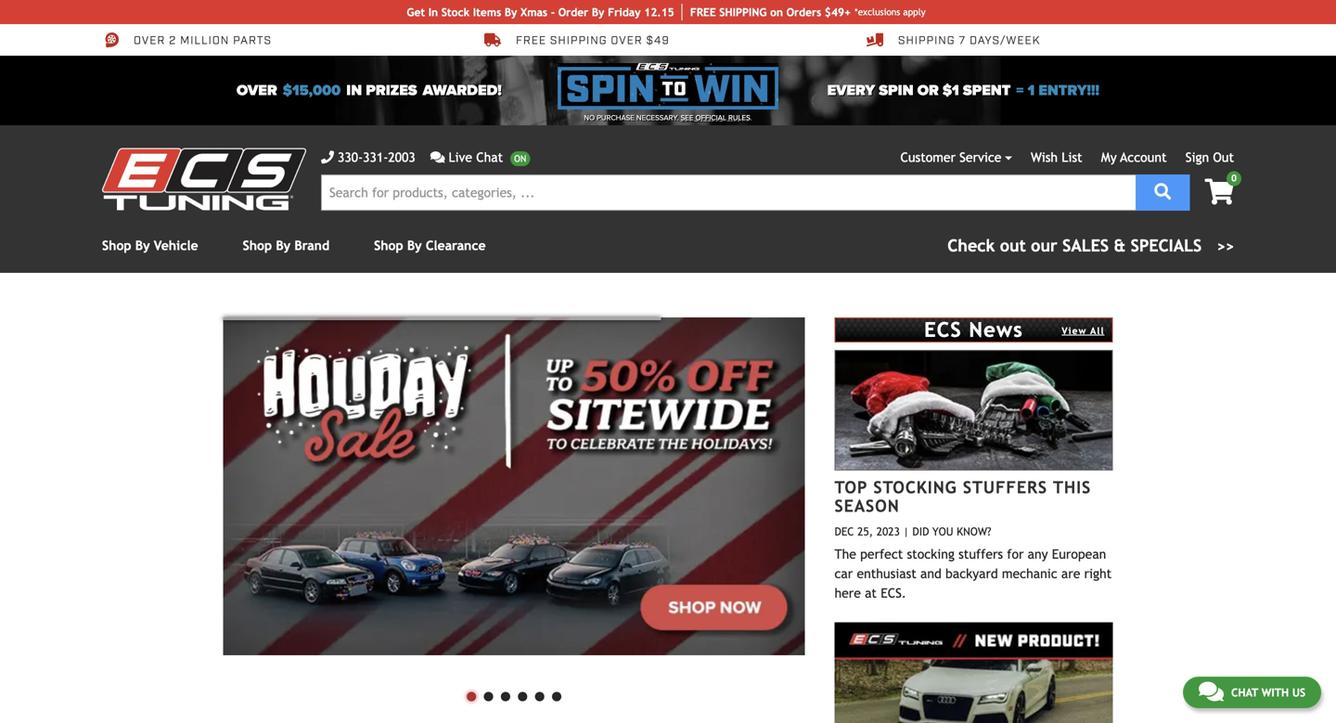 Task type: describe. For each thing, give the bounding box(es) containing it.
did
[[913, 525, 930, 538]]

over $15,000 in prizes
[[237, 82, 417, 99]]

orders
[[787, 6, 822, 19]]

million
[[180, 33, 230, 48]]

every spin or $1 spent = 1 entry!!!
[[828, 82, 1100, 99]]

*exclusions
[[855, 6, 901, 17]]

vehicle
[[154, 238, 198, 253]]

specials
[[1131, 236, 1203, 255]]

1 horizontal spatial chat
[[1232, 686, 1259, 699]]

news
[[970, 318, 1024, 342]]

the
[[835, 547, 857, 562]]

get in stock items by xmas - order by friday 12.15
[[407, 6, 675, 19]]

new ecs exterior upgrades for your c7 rs7 image
[[835, 622, 1114, 723]]

ecs tuning 'spin to win' contest logo image
[[558, 63, 779, 110]]

and
[[921, 566, 942, 581]]

over 2 million parts
[[134, 33, 272, 48]]

customer service
[[901, 150, 1002, 165]]

clearance
[[426, 238, 486, 253]]

sign out
[[1186, 150, 1235, 165]]

stocking
[[874, 477, 958, 497]]

over
[[611, 33, 643, 48]]

comments image
[[431, 151, 445, 164]]

out
[[1214, 150, 1235, 165]]

$49
[[647, 33, 670, 48]]

shipping 7 days/week link
[[867, 32, 1041, 48]]

stocking
[[908, 547, 955, 562]]

view all
[[1063, 325, 1105, 336]]

live chat
[[449, 150, 503, 165]]

by for shop by vehicle
[[135, 238, 150, 253]]

*exclusions apply link
[[855, 5, 926, 19]]

12.15
[[645, 6, 675, 19]]

generic - ecs holiday sale image
[[223, 318, 805, 656]]

spin
[[879, 82, 914, 99]]

7
[[960, 33, 967, 48]]

you
[[933, 525, 954, 538]]

3 • from the left
[[497, 675, 514, 714]]

top
[[835, 477, 868, 497]]

here
[[835, 586, 861, 601]]

6 • from the left
[[548, 675, 566, 714]]

customer
[[901, 150, 956, 165]]

shopping cart image
[[1206, 179, 1235, 205]]

enthusiast
[[857, 566, 917, 581]]

shop by clearance
[[374, 238, 486, 253]]

|
[[904, 525, 910, 538]]

shop for shop by vehicle
[[102, 238, 131, 253]]

Search text field
[[321, 175, 1137, 211]]

2 • from the left
[[480, 675, 497, 714]]

dec
[[835, 525, 855, 538]]

stuffers
[[959, 547, 1004, 562]]

sales & specials link
[[948, 233, 1235, 258]]

ship
[[720, 6, 743, 19]]

brand
[[295, 238, 330, 253]]

shop by brand
[[243, 238, 330, 253]]

my account
[[1102, 150, 1168, 165]]

list
[[1062, 150, 1083, 165]]

.
[[751, 113, 753, 123]]

shipping 7 days/week
[[899, 33, 1041, 48]]

2
[[169, 33, 177, 48]]

service
[[960, 150, 1002, 165]]

stock
[[442, 6, 470, 19]]

search image
[[1155, 183, 1172, 200]]

0 link
[[1191, 171, 1242, 207]]

view
[[1063, 325, 1088, 336]]

by right order
[[592, 6, 605, 19]]

shop for shop by clearance
[[374, 238, 404, 253]]

330-
[[338, 150, 363, 165]]

sales & specials
[[1063, 236, 1203, 255]]

order
[[559, 6, 589, 19]]

no purchase necessary. see official rules .
[[584, 113, 753, 123]]

330-331-2003
[[338, 150, 416, 165]]

shop by clearance link
[[374, 238, 486, 253]]

over for over 2 million parts
[[134, 33, 165, 48]]



Task type: vqa. For each thing, say whether or not it's contained in the screenshot.
A
no



Task type: locate. For each thing, give the bounding box(es) containing it.
parts
[[233, 33, 272, 48]]

my
[[1102, 150, 1118, 165]]

chat right live
[[477, 150, 503, 165]]

free
[[690, 6, 716, 19]]

in
[[429, 6, 438, 19]]

friday
[[608, 6, 641, 19]]

by for shop by clearance
[[407, 238, 422, 253]]

0 horizontal spatial shop
[[102, 238, 131, 253]]

for
[[1008, 547, 1025, 562]]

1 horizontal spatial shop
[[243, 238, 272, 253]]

330-331-2003 link
[[321, 148, 416, 167]]

0 vertical spatial chat
[[477, 150, 503, 165]]

season
[[835, 496, 900, 516]]

shipping
[[551, 33, 608, 48]]

over for over $15,000 in prizes
[[237, 82, 277, 99]]

0
[[1232, 173, 1238, 183]]

shop by brand link
[[243, 238, 330, 253]]

4 • from the left
[[514, 675, 531, 714]]

over
[[134, 33, 165, 48], [237, 82, 277, 99]]

by left brand
[[276, 238, 291, 253]]

see official rules link
[[681, 112, 751, 123]]

items
[[473, 6, 502, 19]]

by left vehicle
[[135, 238, 150, 253]]

free ship ping on orders $49+ *exclusions apply
[[690, 6, 926, 19]]

with
[[1262, 686, 1290, 699]]

prizes
[[366, 82, 417, 99]]

every
[[828, 82, 876, 99]]

mechanic
[[1003, 566, 1058, 581]]

$15,000
[[283, 82, 341, 99]]

2 shop from the left
[[243, 238, 272, 253]]

shop left clearance
[[374, 238, 404, 253]]

331-
[[363, 150, 388, 165]]

see
[[681, 113, 694, 123]]

know?
[[957, 525, 992, 538]]

free shipping over $49
[[516, 33, 670, 48]]

1 vertical spatial chat
[[1232, 686, 1259, 699]]

sales
[[1063, 236, 1110, 255]]

ping
[[743, 6, 767, 19]]

chat with us link
[[1184, 677, 1322, 708]]

spent
[[964, 82, 1011, 99]]

wish list
[[1032, 150, 1083, 165]]

shop by vehicle link
[[102, 238, 198, 253]]

my account link
[[1102, 150, 1168, 165]]

2 horizontal spatial shop
[[374, 238, 404, 253]]

official
[[696, 113, 727, 123]]

comments image
[[1199, 681, 1225, 703]]

&
[[1115, 236, 1126, 255]]

shop for shop by brand
[[243, 238, 272, 253]]

over down parts
[[237, 82, 277, 99]]

all
[[1091, 325, 1105, 336]]

no
[[584, 113, 595, 123]]

top stocking stuffers this season link
[[835, 477, 1092, 516]]

•
[[463, 675, 480, 714], [480, 675, 497, 714], [497, 675, 514, 714], [514, 675, 531, 714], [531, 675, 548, 714], [548, 675, 566, 714]]

shipping
[[899, 33, 956, 48]]

1 • from the left
[[463, 675, 480, 714]]

live
[[449, 150, 473, 165]]

by
[[505, 6, 518, 19], [592, 6, 605, 19], [135, 238, 150, 253], [276, 238, 291, 253], [407, 238, 422, 253]]

chat
[[477, 150, 503, 165], [1232, 686, 1259, 699]]

rules
[[729, 113, 751, 123]]

phone image
[[321, 151, 334, 164]]

or
[[918, 82, 939, 99]]

dec 25, 2023 | did you know? the perfect stocking stuffers for any european car enthusiast and backyard mechanic are right here at ecs.
[[835, 525, 1113, 601]]

customer service button
[[901, 148, 1013, 167]]

-
[[551, 6, 555, 19]]

backyard
[[946, 566, 999, 581]]

purchase
[[597, 113, 635, 123]]

2023
[[877, 525, 900, 538]]

ecs
[[925, 318, 963, 342]]

shop left brand
[[243, 238, 272, 253]]

1 shop from the left
[[102, 238, 131, 253]]

chat left with
[[1232, 686, 1259, 699]]

over inside over 2 million parts link
[[134, 33, 165, 48]]

• • • • • •
[[463, 675, 566, 714]]

1 horizontal spatial over
[[237, 82, 277, 99]]

days/week
[[970, 33, 1041, 48]]

any
[[1028, 547, 1049, 562]]

entry!!!
[[1039, 82, 1100, 99]]

shop
[[102, 238, 131, 253], [243, 238, 272, 253], [374, 238, 404, 253]]

free
[[516, 33, 547, 48]]

at
[[865, 586, 877, 601]]

shop by vehicle
[[102, 238, 198, 253]]

25,
[[858, 525, 874, 538]]

0 horizontal spatial chat
[[477, 150, 503, 165]]

1 vertical spatial over
[[237, 82, 277, 99]]

on
[[771, 6, 784, 19]]

this
[[1054, 477, 1092, 497]]

ecs tuning image
[[102, 148, 306, 210]]

1
[[1028, 82, 1035, 99]]

by for shop by brand
[[276, 238, 291, 253]]

chat with us
[[1232, 686, 1306, 699]]

by left clearance
[[407, 238, 422, 253]]

stuffers
[[964, 477, 1048, 497]]

sign
[[1186, 150, 1210, 165]]

are
[[1062, 566, 1081, 581]]

shop left vehicle
[[102, 238, 131, 253]]

account
[[1121, 150, 1168, 165]]

5 • from the left
[[531, 675, 548, 714]]

live chat link
[[431, 148, 530, 167]]

wish
[[1032, 150, 1058, 165]]

necessary.
[[637, 113, 679, 123]]

over left 2 in the top of the page
[[134, 33, 165, 48]]

3 shop from the left
[[374, 238, 404, 253]]

top stocking stuffers this season image
[[835, 350, 1114, 471]]

free shipping over $49 link
[[485, 32, 670, 48]]

ecs.
[[881, 586, 907, 601]]

in
[[347, 82, 362, 99]]

by left xmas
[[505, 6, 518, 19]]

us
[[1293, 686, 1306, 699]]

0 horizontal spatial over
[[134, 33, 165, 48]]

wish list link
[[1032, 150, 1083, 165]]

0 vertical spatial over
[[134, 33, 165, 48]]

right
[[1085, 566, 1113, 581]]



